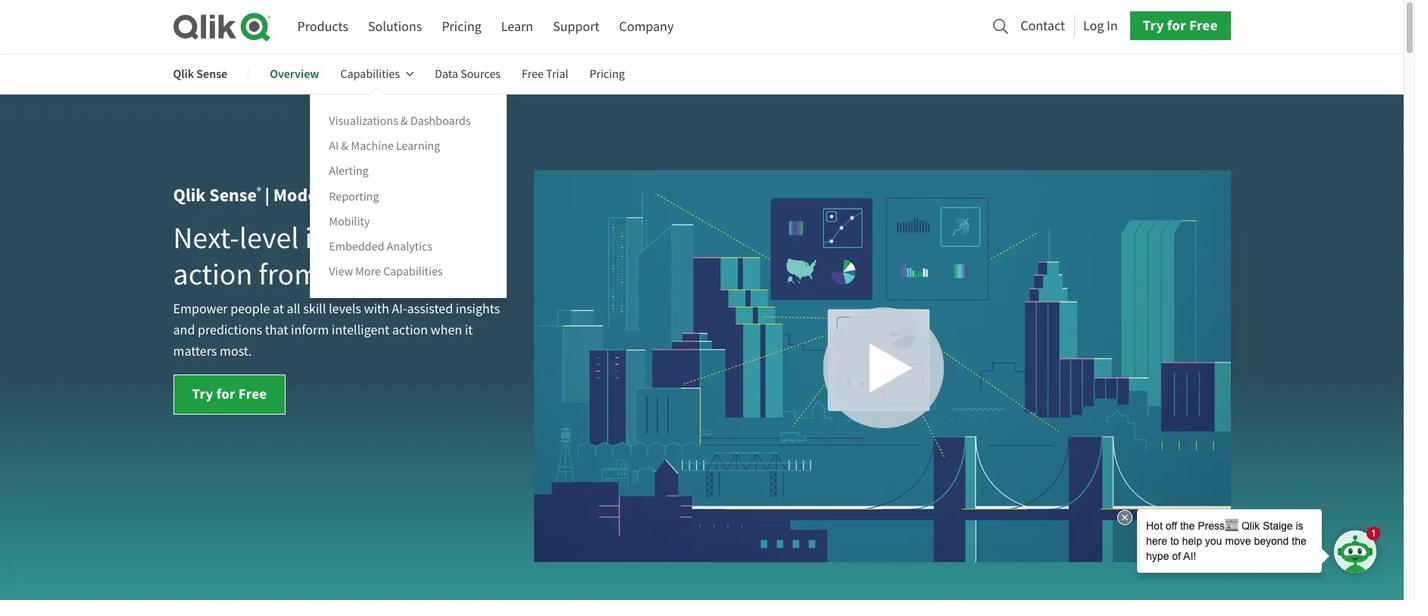Task type: describe. For each thing, give the bounding box(es) containing it.
empower
[[173, 301, 228, 318]]

company
[[619, 18, 674, 36]]

sense for qlik sense
[[196, 66, 227, 82]]

log in
[[1083, 17, 1118, 35]]

alerting
[[329, 164, 369, 179]]

qlik sense
[[173, 66, 227, 82]]

embedded analytics
[[329, 239, 432, 254]]

1 vertical spatial pricing
[[590, 67, 625, 82]]

0 vertical spatial capabilities
[[340, 67, 400, 82]]

data sources
[[435, 67, 501, 82]]

all
[[287, 301, 301, 318]]

mobility link
[[329, 213, 370, 230]]

menu bar containing qlik sense
[[173, 56, 646, 298]]

when
[[431, 322, 462, 339]]

capabilities link
[[340, 56, 414, 92]]

data
[[435, 67, 458, 82]]

go to the home page. image
[[173, 12, 270, 42]]

visualizations & dashboards link
[[329, 113, 471, 130]]

view more capabilities link
[[329, 263, 443, 280]]

insights
[[456, 301, 500, 318]]

next-
[[173, 219, 239, 258]]

matters
[[173, 343, 217, 361]]

learn link
[[501, 13, 533, 41]]

0 vertical spatial analytics
[[389, 183, 462, 208]]

with
[[364, 301, 389, 318]]

0 vertical spatial pricing link
[[442, 13, 481, 41]]

insight
[[305, 219, 391, 258]]

0 vertical spatial action
[[173, 255, 253, 294]]

products link
[[297, 13, 348, 41]]

contact link
[[1021, 13, 1065, 38]]

solutions
[[368, 18, 422, 36]]

visualizations
[[329, 114, 398, 129]]

reporting
[[329, 189, 379, 204]]

cloud
[[338, 183, 385, 208]]

pricing inside "qlik main" element
[[442, 18, 481, 36]]

for inside "qlik main" element
[[1167, 16, 1186, 35]]

visualizations & dashboards
[[329, 114, 471, 129]]

embedded
[[329, 239, 384, 254]]

assisted
[[407, 301, 453, 318]]

qlik sense link
[[173, 56, 227, 92]]

support link
[[553, 13, 600, 41]]

next-level insight and action from your data empower people at all skill levels with ai-assisted insights and predictions that inform intelligent action when it matters most.
[[173, 219, 500, 361]]

support
[[553, 18, 600, 36]]

qlik sense ® | modern cloud analytics
[[173, 183, 462, 208]]

overview link
[[270, 56, 319, 92]]

& for visualizations
[[401, 114, 408, 129]]

1 vertical spatial pricing link
[[590, 56, 625, 92]]

learn
[[501, 18, 533, 36]]

sources
[[461, 67, 501, 82]]

& for ai
[[341, 139, 349, 154]]

1 vertical spatial and
[[173, 322, 195, 339]]



Task type: vqa. For each thing, say whether or not it's contained in the screenshot.
Try corresponding to left Try for Free LINK
yes



Task type: locate. For each thing, give the bounding box(es) containing it.
free for rightmost try for free link
[[1189, 16, 1218, 35]]

and up matters
[[173, 322, 195, 339]]

it
[[465, 322, 473, 339]]

action up empower
[[173, 255, 253, 294]]

0 horizontal spatial pricing link
[[442, 13, 481, 41]]

0 vertical spatial free
[[1189, 16, 1218, 35]]

sense left |
[[209, 183, 257, 208]]

qlik for qlik sense ® | modern cloud analytics
[[173, 183, 206, 208]]

0 horizontal spatial action
[[173, 255, 253, 294]]

0 vertical spatial qlik
[[173, 66, 194, 82]]

0 vertical spatial try
[[1143, 16, 1164, 35]]

try for free inside "qlik main" element
[[1143, 16, 1218, 35]]

0 horizontal spatial for
[[216, 385, 235, 404]]

1 vertical spatial try
[[192, 385, 213, 404]]

for
[[1167, 16, 1186, 35], [216, 385, 235, 404]]

for right in
[[1167, 16, 1186, 35]]

products
[[297, 18, 348, 36]]

&
[[401, 114, 408, 129], [341, 139, 349, 154]]

try for bottom try for free link
[[192, 385, 213, 404]]

qlik up the next-
[[173, 183, 206, 208]]

embedded analytics link
[[329, 238, 432, 255]]

capabilities menu
[[310, 94, 507, 298]]

try for free link
[[1130, 12, 1231, 40], [173, 375, 286, 415]]

0 vertical spatial &
[[401, 114, 408, 129]]

0 vertical spatial for
[[1167, 16, 1186, 35]]

try down matters
[[192, 385, 213, 404]]

1 vertical spatial &
[[341, 139, 349, 154]]

1 vertical spatial qlik
[[173, 183, 206, 208]]

qlik main element
[[297, 12, 1231, 41]]

learning
[[396, 139, 440, 154]]

data
[[389, 255, 445, 294]]

1 horizontal spatial for
[[1167, 16, 1186, 35]]

dashboards
[[410, 114, 471, 129]]

sense down go to the home page. image
[[196, 66, 227, 82]]

ai-
[[392, 301, 407, 318]]

qlik inside menu bar
[[173, 66, 194, 82]]

for down most.
[[216, 385, 235, 404]]

1 horizontal spatial and
[[397, 219, 446, 258]]

pricing link
[[442, 13, 481, 41], [590, 56, 625, 92]]

try for free link right in
[[1130, 12, 1231, 40]]

|
[[265, 183, 270, 208]]

try inside "qlik main" element
[[1143, 16, 1164, 35]]

log in link
[[1083, 13, 1118, 38]]

inform
[[291, 322, 329, 339]]

1 vertical spatial capabilities
[[383, 264, 443, 279]]

1 horizontal spatial action
[[392, 322, 428, 339]]

2 vertical spatial free
[[239, 385, 267, 404]]

®
[[257, 185, 261, 198]]

qlik for qlik sense
[[173, 66, 194, 82]]

modern
[[273, 183, 335, 208]]

0 horizontal spatial pricing
[[442, 18, 481, 36]]

menu bar
[[297, 13, 674, 41], [173, 56, 646, 298]]

1 vertical spatial free
[[522, 67, 544, 82]]

trial
[[546, 67, 568, 82]]

qlik
[[173, 66, 194, 82], [173, 183, 206, 208]]

ai & machine learning link
[[329, 138, 440, 155]]

company link
[[619, 13, 674, 41]]

pricing link up data sources link
[[442, 13, 481, 41]]

0 vertical spatial pricing
[[442, 18, 481, 36]]

0 horizontal spatial try
[[192, 385, 213, 404]]

free trial link
[[522, 56, 568, 92]]

from
[[259, 255, 319, 294]]

predictions
[[198, 322, 262, 339]]

sense
[[196, 66, 227, 82], [209, 183, 257, 208]]

intelligent
[[332, 322, 389, 339]]

analytics down learning
[[389, 183, 462, 208]]

solutions link
[[368, 13, 422, 41]]

& right ai
[[341, 139, 349, 154]]

try for free right in
[[1143, 16, 1218, 35]]

more
[[355, 264, 381, 279]]

0 horizontal spatial try for free link
[[173, 375, 286, 415]]

mobility
[[329, 214, 370, 229]]

alerting link
[[329, 163, 369, 180]]

free inside menu bar
[[522, 67, 544, 82]]

try
[[1143, 16, 1164, 35], [192, 385, 213, 404]]

free inside "qlik main" element
[[1189, 16, 1218, 35]]

levels
[[329, 301, 361, 318]]

skill
[[303, 301, 326, 318]]

1 vertical spatial try for free
[[192, 385, 267, 404]]

people
[[230, 301, 270, 318]]

1 horizontal spatial free
[[522, 67, 544, 82]]

qlik down go to the home page. image
[[173, 66, 194, 82]]

1 horizontal spatial try for free link
[[1130, 12, 1231, 40]]

at
[[273, 301, 284, 318]]

0 horizontal spatial try for free
[[192, 385, 267, 404]]

ai & machine learning
[[329, 139, 440, 154]]

capabilities
[[340, 67, 400, 82], [383, 264, 443, 279]]

most.
[[220, 343, 252, 361]]

1 vertical spatial menu bar
[[173, 56, 646, 298]]

1 horizontal spatial try
[[1143, 16, 1164, 35]]

1 horizontal spatial pricing
[[590, 67, 625, 82]]

& up learning
[[401, 114, 408, 129]]

view more capabilities
[[329, 264, 443, 279]]

try right in
[[1143, 16, 1164, 35]]

pricing link right trial
[[590, 56, 625, 92]]

1 vertical spatial try for free link
[[173, 375, 286, 415]]

1 horizontal spatial &
[[401, 114, 408, 129]]

action
[[173, 255, 253, 294], [392, 322, 428, 339]]

2 horizontal spatial free
[[1189, 16, 1218, 35]]

free
[[1189, 16, 1218, 35], [522, 67, 544, 82], [239, 385, 267, 404]]

analytics
[[389, 183, 462, 208], [387, 239, 432, 254]]

1 qlik from the top
[[173, 66, 194, 82]]

ai
[[329, 139, 339, 154]]

analytics inside capabilities menu
[[387, 239, 432, 254]]

1 vertical spatial analytics
[[387, 239, 432, 254]]

try for free down most.
[[192, 385, 267, 404]]

0 horizontal spatial and
[[173, 322, 195, 339]]

that
[[265, 322, 288, 339]]

view
[[329, 264, 353, 279]]

machine
[[351, 139, 394, 154]]

capabilities up ai-
[[383, 264, 443, 279]]

0 horizontal spatial free
[[239, 385, 267, 404]]

action down ai-
[[392, 322, 428, 339]]

try for free
[[1143, 16, 1218, 35], [192, 385, 267, 404]]

capabilities inside menu
[[383, 264, 443, 279]]

reporting link
[[329, 188, 379, 205]]

and up the view more capabilities link
[[397, 219, 446, 258]]

analytics up data
[[387, 239, 432, 254]]

watch video: qlik sense image
[[534, 171, 1231, 563]]

and
[[397, 219, 446, 258], [173, 322, 195, 339]]

log
[[1083, 17, 1104, 35]]

your
[[325, 255, 383, 294]]

overview
[[270, 66, 319, 82]]

0 vertical spatial sense
[[196, 66, 227, 82]]

2 qlik from the top
[[173, 183, 206, 208]]

1 horizontal spatial pricing link
[[590, 56, 625, 92]]

0 vertical spatial try for free link
[[1130, 12, 1231, 40]]

data sources link
[[435, 56, 501, 92]]

pricing
[[442, 18, 481, 36], [590, 67, 625, 82]]

1 horizontal spatial try for free
[[1143, 16, 1218, 35]]

free trial
[[522, 67, 568, 82]]

1 vertical spatial sense
[[209, 183, 257, 208]]

contact
[[1021, 17, 1065, 35]]

capabilities up visualizations on the left
[[340, 67, 400, 82]]

1 vertical spatial for
[[216, 385, 235, 404]]

pricing right trial
[[590, 67, 625, 82]]

menu bar containing products
[[297, 13, 674, 41]]

try for rightmost try for free link
[[1143, 16, 1164, 35]]

menu bar inside "qlik main" element
[[297, 13, 674, 41]]

0 vertical spatial menu bar
[[297, 13, 674, 41]]

0 horizontal spatial &
[[341, 139, 349, 154]]

sense for qlik sense ® | modern cloud analytics
[[209, 183, 257, 208]]

try for free link down most.
[[173, 375, 286, 415]]

0 vertical spatial and
[[397, 219, 446, 258]]

pricing up data sources link
[[442, 18, 481, 36]]

in
[[1107, 17, 1118, 35]]

free for bottom try for free link
[[239, 385, 267, 404]]

1 vertical spatial action
[[392, 322, 428, 339]]

0 vertical spatial try for free
[[1143, 16, 1218, 35]]

level
[[239, 219, 299, 258]]



